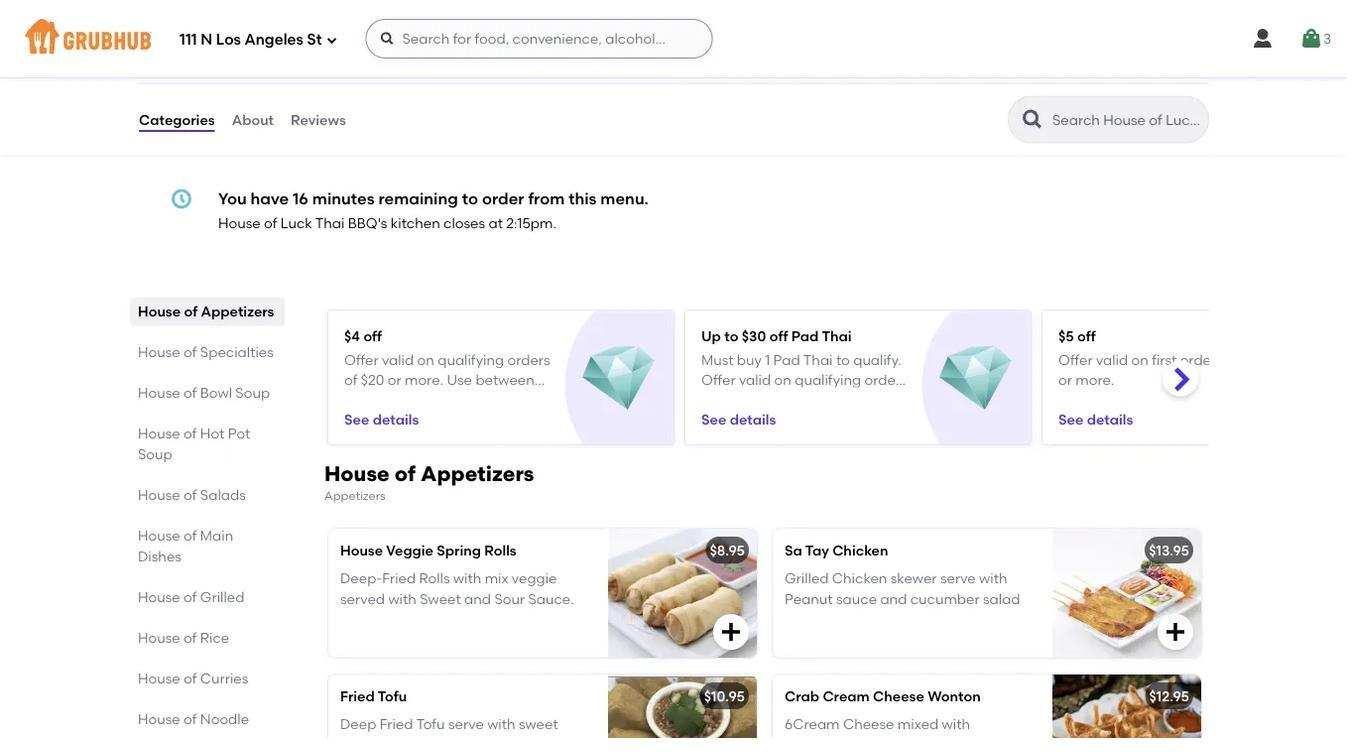 Task type: describe. For each thing, give the bounding box(es) containing it.
$8.95
[[710, 542, 745, 559]]

$5 off offer valid on first orders of $15 or more.
[[1059, 327, 1263, 388]]

mixed
[[898, 716, 939, 733]]

you
[[218, 189, 247, 208]]

cream
[[823, 688, 870, 705]]

cheese inside the 6cream cheese mixed with immitation crab wrapped with crisp
[[843, 716, 894, 733]]

at inside looks like you've started an order at a different restaurant. button
[[705, 17, 720, 33]]

and inside the grilled chicken skewer serve with peanut sauce and cucumber salad
[[880, 590, 907, 607]]

between
[[476, 371, 535, 388]]

0 horizontal spatial tofu
[[378, 688, 407, 705]]

reviews button
[[290, 84, 347, 155]]

tay
[[805, 542, 829, 559]]

and inside deep-fried  rolls with mix veggie served with sweet and sour sauce.
[[464, 590, 491, 607]]

no
[[474, 52, 493, 69]]

order inside looks like you've started an order at a different restaurant. button
[[665, 17, 702, 33]]

sa
[[785, 542, 802, 559]]

promo image for offer valid on qualifying orders of $20 or more. use between 11am–2pm.
[[583, 342, 655, 414]]

$4 off offer valid on qualifying orders of $20 or more. use between 11am–2pm. see details
[[344, 327, 550, 427]]

2:15pm.
[[506, 215, 556, 232]]

crab cream cheese wonton image
[[1053, 674, 1201, 738]]

sauce inside deep fried tofu serve with sweet and sour sauce topped with crushe
[[402, 736, 443, 738]]

0 vertical spatial rolls
[[484, 542, 517, 559]]

house of appetizers appetizers
[[324, 461, 534, 503]]

$13.95
[[1149, 542, 1190, 559]]

deep
[[340, 716, 376, 733]]

more. inside up to $30 off pad thai must buy 1 pad thai to qualify. offer valid on qualifying orders of $17 or more. up to $30 off. see details
[[758, 391, 796, 408]]

dishes
[[138, 548, 181, 565]]

see inside up to $30 off pad thai must buy 1 pad thai to qualify. offer valid on qualifying orders of $17 or more. up to $30 off. see details
[[701, 410, 727, 427]]

main
[[200, 527, 233, 544]]

deep-fried  rolls with mix veggie served with sweet and sour sauce.
[[340, 570, 574, 607]]

you've
[[544, 17, 588, 33]]

an
[[644, 17, 662, 33]]

tofu inside deep fried tofu serve with sweet and sour sauce topped with crushe
[[416, 716, 445, 733]]

rice
[[200, 629, 229, 646]]

up to $30 off pad thai must buy 1 pad thai to qualify. offer valid on qualifying orders of $17 or more. up to $30 off. see details
[[701, 327, 907, 427]]

use
[[447, 371, 472, 388]]

pot
[[228, 425, 250, 442]]

1 vertical spatial fried
[[340, 688, 375, 705]]

looks
[[475, 17, 514, 33]]

house of main dishes
[[138, 527, 233, 565]]

served
[[340, 590, 385, 607]]

sour
[[370, 736, 399, 738]]

sa tay chicken image
[[1053, 529, 1201, 658]]

house of noodle
[[138, 711, 249, 728]]

deep-
[[340, 570, 382, 587]]

remaining
[[378, 189, 458, 208]]

0 horizontal spatial $30
[[742, 327, 766, 344]]

crab
[[862, 736, 893, 738]]

of for house of curries
[[184, 670, 197, 687]]

house for house of appetizers
[[138, 303, 181, 320]]

details inside up to $30 off pad thai must buy 1 pad thai to qualify. offer valid on qualifying orders of $17 or more. up to $30 off. see details
[[730, 410, 776, 427]]

valid for $4 off
[[382, 351, 414, 368]]

house for house of appetizers appetizers
[[324, 461, 390, 486]]

skewer
[[891, 570, 937, 587]]

see inside $4 off offer valid on qualifying orders of $20 or more. use between 11am–2pm. see details
[[344, 410, 369, 427]]

1 horizontal spatial appetizers
[[324, 489, 386, 503]]

of for house of specialties
[[184, 344, 197, 361]]

orders for first
[[1180, 351, 1223, 368]]

curries
[[200, 670, 248, 687]]

house of specialties
[[138, 344, 274, 361]]

valid for $5 off
[[1096, 351, 1128, 368]]

different
[[736, 17, 794, 33]]

have
[[251, 189, 289, 208]]

angeles
[[245, 31, 304, 49]]

serve for skewer
[[940, 570, 976, 587]]

salad
[[983, 590, 1020, 607]]

offer for $4
[[344, 351, 379, 368]]

details inside $4 off offer valid on qualifying orders of $20 or more. use between 11am–2pm. see details
[[373, 410, 419, 427]]

grilled chicken skewer serve with peanut sauce and cucumber salad
[[785, 570, 1020, 607]]

3 button
[[1300, 21, 1331, 57]]

wonton
[[928, 688, 981, 705]]

closes
[[444, 215, 485, 232]]

no fees
[[474, 52, 524, 69]]

see details button for see
[[344, 401, 419, 437]]

off for $4 off
[[363, 327, 382, 344]]

st
[[307, 31, 322, 49]]

of for house of main dishes
[[184, 527, 197, 544]]

or for $4 off
[[388, 371, 401, 388]]

to inside the you have 16 minutes remaining to order from this menu. house of luck thai bbq's kitchen closes at 2:15pm.
[[462, 189, 478, 208]]

of for house of salads
[[184, 487, 197, 503]]

of inside the you have 16 minutes remaining to order from this menu. house of luck thai bbq's kitchen closes at 2:15pm.
[[264, 215, 277, 232]]

house of grilled tab
[[138, 587, 277, 608]]

order inside the you have 16 minutes remaining to order from this menu. house of luck thai bbq's kitchen closes at 2:15pm.
[[482, 189, 524, 208]]

off.
[[867, 391, 888, 408]]

bowl
[[200, 384, 232, 401]]

see inside button
[[1059, 410, 1084, 427]]

with inside the grilled chicken skewer serve with peanut sauce and cucumber salad
[[979, 570, 1008, 587]]

veggie
[[386, 542, 434, 559]]

offer inside up to $30 off pad thai must buy 1 pad thai to qualify. offer valid on qualifying orders of $17 or more. up to $30 off. see details
[[701, 371, 736, 388]]

sauce.
[[528, 590, 574, 607]]

on for first
[[1132, 351, 1149, 368]]

first
[[1152, 351, 1177, 368]]

1 vertical spatial thai
[[822, 327, 852, 344]]

n
[[201, 31, 213, 49]]

off for $5 off
[[1078, 327, 1096, 344]]

crab cream cheese wonton
[[785, 688, 981, 705]]

0 vertical spatial cheese
[[873, 688, 924, 705]]

of for house of bowl soup
[[184, 384, 197, 401]]

11am–2pm.
[[344, 391, 418, 408]]

house of noodle tab
[[138, 709, 277, 730]]

minutes
[[312, 189, 375, 208]]

6cream cheese mixed with immitation crab wrapped with crisp
[[785, 716, 1032, 738]]

sweet
[[420, 590, 461, 607]]

grilled inside tab
[[200, 589, 244, 606]]

6cream
[[785, 716, 840, 733]]

from
[[528, 189, 565, 208]]

fried for house
[[382, 570, 416, 587]]

orders inside up to $30 off pad thai must buy 1 pad thai to qualify. offer valid on qualifying orders of $17 or more. up to $30 off. see details
[[865, 371, 907, 388]]

restaurant.
[[797, 17, 873, 33]]

salads
[[200, 487, 246, 503]]

mix
[[485, 570, 509, 587]]

about button
[[231, 84, 275, 155]]

house of rice tab
[[138, 627, 277, 648]]

peanut
[[785, 590, 833, 607]]

of for house of grilled
[[184, 589, 197, 606]]

$5
[[1059, 327, 1074, 344]]

0 vertical spatial chicken
[[833, 542, 888, 559]]

hot
[[200, 425, 225, 442]]

kitchen
[[391, 215, 440, 232]]

immitation
[[785, 736, 858, 738]]

qualifying inside up to $30 off pad thai must buy 1 pad thai to qualify. offer valid on qualifying orders of $17 or more. up to $30 off. see details
[[795, 371, 861, 388]]

house veggie spring rolls image
[[608, 529, 757, 658]]

of inside up to $30 off pad thai must buy 1 pad thai to qualify. offer valid on qualifying orders of $17 or more. up to $30 off. see details
[[701, 391, 715, 408]]

deep fried tofu serve with sweet and sour sauce topped with crushe
[[340, 716, 585, 738]]

of for house of appetizers
[[184, 303, 198, 320]]

house for house of grilled
[[138, 589, 180, 606]]

house for house of main dishes
[[138, 527, 180, 544]]

house of bowl soup
[[138, 384, 270, 401]]

Search House of Luck Thai BBQ search field
[[1051, 111, 1202, 130]]

house of grilled
[[138, 589, 244, 606]]

house for house of salads
[[138, 487, 180, 503]]

must
[[701, 351, 734, 368]]

$15
[[1243, 351, 1263, 368]]

started
[[591, 17, 641, 33]]

house of hot pot soup tab
[[138, 423, 277, 465]]

looks like you've started an order at a different restaurant.
[[475, 17, 873, 33]]

qualify.
[[853, 351, 902, 368]]



Task type: locate. For each thing, give the bounding box(es) containing it.
1 horizontal spatial more.
[[758, 391, 796, 408]]

of inside house of appetizers appetizers
[[395, 461, 416, 486]]

2 horizontal spatial more.
[[1076, 371, 1115, 388]]

1 horizontal spatial offer
[[701, 371, 736, 388]]

details inside button
[[1087, 410, 1133, 427]]

2 see from the left
[[701, 410, 727, 427]]

chicken right tay at the right bottom of page
[[833, 542, 888, 559]]

svg image left you
[[170, 187, 193, 211]]

of for house of hot pot soup
[[184, 425, 197, 442]]

house inside house of specialties tab
[[138, 344, 180, 361]]

of left rice
[[184, 629, 197, 646]]

svg image inside 3 button
[[1300, 27, 1323, 51]]

see down the $5
[[1059, 410, 1084, 427]]

house down 'house of rice'
[[138, 670, 180, 687]]

offer down must
[[701, 371, 736, 388]]

los
[[216, 31, 241, 49]]

and
[[464, 590, 491, 607], [880, 590, 907, 607], [340, 736, 367, 738]]

0 vertical spatial pad
[[791, 327, 819, 344]]

house of salads tab
[[138, 485, 277, 505]]

house up dishes
[[138, 527, 180, 544]]

1 vertical spatial up
[[800, 391, 819, 408]]

this
[[569, 189, 597, 208]]

1 vertical spatial at
[[489, 215, 503, 232]]

soup up house of salads
[[138, 446, 172, 463]]

off right the $5
[[1078, 327, 1096, 344]]

sauce inside the grilled chicken skewer serve with peanut sauce and cucumber salad
[[836, 590, 877, 607]]

1 off from the left
[[363, 327, 382, 344]]

house
[[218, 215, 261, 232], [138, 303, 181, 320], [138, 344, 180, 361], [138, 384, 180, 401], [138, 425, 180, 442], [324, 461, 390, 486], [138, 487, 180, 503], [138, 527, 180, 544], [340, 542, 383, 559], [138, 589, 180, 606], [138, 629, 180, 646], [138, 670, 180, 687], [138, 711, 180, 728]]

house of appetizers
[[138, 303, 274, 320]]

house of curries
[[138, 670, 248, 687]]

1 horizontal spatial $30
[[840, 391, 864, 408]]

0 horizontal spatial see details button
[[344, 401, 419, 437]]

1 horizontal spatial on
[[774, 371, 792, 388]]

0 vertical spatial grilled
[[785, 570, 829, 587]]

fried inside deep fried tofu serve with sweet and sour sauce topped with crushe
[[380, 716, 413, 733]]

sauce
[[836, 590, 877, 607], [402, 736, 443, 738]]

bbq's
[[348, 215, 387, 232]]

orders right first
[[1180, 351, 1223, 368]]

1 vertical spatial serve
[[448, 716, 484, 733]]

topped
[[447, 736, 496, 738]]

serve
[[940, 570, 976, 587], [448, 716, 484, 733]]

valid up $20
[[382, 351, 414, 368]]

$17
[[718, 391, 737, 408]]

0 horizontal spatial order
[[482, 189, 524, 208]]

1 vertical spatial $30
[[840, 391, 864, 408]]

house of curries tab
[[138, 668, 277, 689]]

of left 'salads'
[[184, 487, 197, 503]]

of left $15
[[1226, 351, 1240, 368]]

0 horizontal spatial off
[[363, 327, 382, 344]]

like
[[518, 17, 541, 33]]

0 vertical spatial tofu
[[378, 688, 407, 705]]

sweet
[[519, 716, 558, 733]]

house for house of rice
[[138, 629, 180, 646]]

of left main
[[184, 527, 197, 544]]

0 horizontal spatial serve
[[448, 716, 484, 733]]

off inside the $5 off offer valid on first orders of $15 or more.
[[1078, 327, 1096, 344]]

1 horizontal spatial order
[[665, 17, 702, 33]]

house of salads
[[138, 487, 246, 503]]

appetizers inside tab
[[201, 303, 274, 320]]

see down $17 in the bottom right of the page
[[701, 410, 727, 427]]

of left bowl
[[184, 384, 197, 401]]

house inside house of appetizers tab
[[138, 303, 181, 320]]

0 horizontal spatial appetizers
[[201, 303, 274, 320]]

0 horizontal spatial see
[[344, 410, 369, 427]]

see details button for valid
[[701, 401, 776, 437]]

1 horizontal spatial up
[[800, 391, 819, 408]]

0 horizontal spatial at
[[489, 215, 503, 232]]

and down deep
[[340, 736, 367, 738]]

sour
[[495, 590, 525, 607]]

on for qualifying
[[417, 351, 434, 368]]

chicken inside the grilled chicken skewer serve with peanut sauce and cucumber salad
[[832, 570, 887, 587]]

order right an
[[665, 17, 702, 33]]

orders for qualifying
[[507, 351, 550, 368]]

111
[[180, 31, 197, 49]]

house for house of curries
[[138, 670, 180, 687]]

fried tofu
[[340, 688, 407, 705]]

or inside $4 off offer valid on qualifying orders of $20 or more. use between 11am–2pm. see details
[[388, 371, 401, 388]]

appetizers
[[201, 303, 274, 320], [421, 461, 534, 486], [324, 489, 386, 503]]

1 horizontal spatial svg image
[[1164, 620, 1188, 644]]

$12.95
[[1149, 688, 1190, 705]]

house inside house of rice tab
[[138, 629, 180, 646]]

0 horizontal spatial more.
[[405, 371, 444, 388]]

0 vertical spatial appetizers
[[201, 303, 274, 320]]

rolls
[[484, 542, 517, 559], [419, 570, 450, 587]]

0 vertical spatial svg image
[[170, 187, 193, 211]]

offer inside $4 off offer valid on qualifying orders of $20 or more. use between 11am–2pm. see details
[[344, 351, 379, 368]]

16
[[293, 189, 308, 208]]

1 vertical spatial sauce
[[402, 736, 443, 738]]

1 see from the left
[[344, 410, 369, 427]]

house inside house of bowl soup tab
[[138, 384, 180, 401]]

house of main dishes tab
[[138, 525, 277, 567]]

to up closes at the top of page
[[462, 189, 478, 208]]

2 horizontal spatial on
[[1132, 351, 1149, 368]]

see details button down the $5
[[1059, 401, 1133, 437]]

about
[[232, 111, 274, 128]]

orders inside $4 off offer valid on qualifying orders of $20 or more. use between 11am–2pm. see details
[[507, 351, 550, 368]]

3 see details button from the left
[[1059, 401, 1133, 437]]

soup inside tab
[[235, 384, 270, 401]]

pad
[[791, 327, 819, 344], [773, 351, 800, 368]]

tofu up sour
[[378, 688, 407, 705]]

0 horizontal spatial soup
[[138, 446, 172, 463]]

house up house of main dishes at the bottom
[[138, 487, 180, 503]]

2 horizontal spatial see details button
[[1059, 401, 1133, 437]]

grilled up peanut
[[785, 570, 829, 587]]

2 horizontal spatial and
[[880, 590, 907, 607]]

0 vertical spatial $30
[[742, 327, 766, 344]]

off right the $4
[[363, 327, 382, 344]]

see details button down buy
[[701, 401, 776, 437]]

valid down buy
[[739, 371, 771, 388]]

cheese up crab
[[843, 716, 894, 733]]

search icon image
[[1021, 108, 1045, 132]]

of inside tab
[[184, 670, 197, 687]]

qualifying inside $4 off offer valid on qualifying orders of $20 or more. use between 11am–2pm. see details
[[438, 351, 504, 368]]

house down house of curries
[[138, 711, 180, 728]]

3 see from the left
[[1059, 410, 1084, 427]]

qualifying down qualify.
[[795, 371, 861, 388]]

2 horizontal spatial orders
[[1180, 351, 1223, 368]]

of inside $4 off offer valid on qualifying orders of $20 or more. use between 11am–2pm. see details
[[344, 371, 358, 388]]

serve up the cucumber
[[940, 570, 976, 587]]

1 horizontal spatial sauce
[[836, 590, 877, 607]]

of for house of appetizers appetizers
[[395, 461, 416, 486]]

1
[[765, 351, 770, 368]]

1 promo image from the left
[[583, 342, 655, 414]]

orders
[[507, 351, 550, 368], [1180, 351, 1223, 368], [865, 371, 907, 388]]

house inside house of appetizers appetizers
[[324, 461, 390, 486]]

0 horizontal spatial up
[[701, 327, 721, 344]]

rolls up sweet
[[419, 570, 450, 587]]

house left bowl
[[138, 384, 180, 401]]

menu.
[[601, 189, 649, 208]]

111 n los angeles st
[[180, 31, 322, 49]]

appetizers for house of appetizers
[[201, 303, 274, 320]]

3
[[1323, 30, 1331, 47]]

1 horizontal spatial and
[[464, 590, 491, 607]]

tofu right deep
[[416, 716, 445, 733]]

house inside the house of salads tab
[[138, 487, 180, 503]]

1 vertical spatial grilled
[[200, 589, 244, 606]]

house up "house of specialties"
[[138, 303, 181, 320]]

see details button down $20
[[344, 401, 419, 437]]

off up 1
[[770, 327, 788, 344]]

0 horizontal spatial qualifying
[[438, 351, 504, 368]]

of inside the $5 off offer valid on first orders of $15 or more.
[[1226, 351, 1240, 368]]

more. for qualifying
[[405, 371, 444, 388]]

serve for tofu
[[448, 716, 484, 733]]

wrapped
[[897, 736, 958, 738]]

on inside $4 off offer valid on qualifying orders of $20 or more. use between 11am–2pm. see details
[[417, 351, 434, 368]]

house of specialties tab
[[138, 342, 277, 363]]

0 horizontal spatial rolls
[[419, 570, 450, 587]]

with
[[453, 570, 482, 587], [979, 570, 1008, 587], [388, 590, 417, 607], [487, 716, 515, 733], [942, 716, 970, 733], [499, 736, 528, 738], [961, 736, 989, 738]]

serve inside the grilled chicken skewer serve with peanut sauce and cucumber salad
[[940, 570, 976, 587]]

serve up topped
[[448, 716, 484, 733]]

sa tay chicken
[[785, 542, 888, 559]]

more. inside $4 off offer valid on qualifying orders of $20 or more. use between 11am–2pm. see details
[[405, 371, 444, 388]]

0 horizontal spatial promo image
[[583, 342, 655, 414]]

sauce right sour
[[402, 736, 443, 738]]

veggie
[[512, 570, 557, 587]]

off inside $4 off offer valid on qualifying orders of $20 or more. use between 11am–2pm. see details
[[363, 327, 382, 344]]

at inside the you have 16 minutes remaining to order from this menu. house of luck thai bbq's kitchen closes at 2:15pm.
[[489, 215, 503, 232]]

2 horizontal spatial off
[[1078, 327, 1096, 344]]

fried
[[382, 570, 416, 587], [340, 688, 375, 705], [380, 716, 413, 733]]

see details
[[1059, 410, 1133, 427]]

0 vertical spatial thai
[[315, 215, 345, 232]]

2 horizontal spatial valid
[[1096, 351, 1128, 368]]

appetizers for house of appetizers appetizers
[[421, 461, 534, 486]]

offer for $5
[[1059, 351, 1093, 368]]

of left noodle at left bottom
[[184, 711, 197, 728]]

of down have
[[264, 215, 277, 232]]

2 horizontal spatial details
[[1087, 410, 1133, 427]]

0 vertical spatial fried
[[382, 570, 416, 587]]

and down mix
[[464, 590, 491, 607]]

more. down 1
[[758, 391, 796, 408]]

1 horizontal spatial rolls
[[484, 542, 517, 559]]

1 horizontal spatial grilled
[[785, 570, 829, 587]]

more. up see details
[[1076, 371, 1115, 388]]

0 vertical spatial sauce
[[836, 590, 877, 607]]

more. for first
[[1076, 371, 1115, 388]]

more. inside the $5 off offer valid on first orders of $15 or more.
[[1076, 371, 1115, 388]]

cheese
[[873, 688, 924, 705], [843, 716, 894, 733]]

fried tofu image
[[608, 674, 757, 738]]

1 horizontal spatial off
[[770, 327, 788, 344]]

1 vertical spatial rolls
[[419, 570, 450, 587]]

fees
[[496, 52, 524, 69]]

sauce right peanut
[[836, 590, 877, 607]]

house inside the you have 16 minutes remaining to order from this menu. house of luck thai bbq's kitchen closes at 2:15pm.
[[218, 215, 261, 232]]

svg image
[[170, 187, 193, 211], [1164, 620, 1188, 644]]

1 vertical spatial tofu
[[416, 716, 445, 733]]

0 vertical spatial up
[[701, 327, 721, 344]]

to up must
[[724, 327, 739, 344]]

0 horizontal spatial or
[[388, 371, 401, 388]]

qualifying up use
[[438, 351, 504, 368]]

at right closes at the top of page
[[489, 215, 503, 232]]

off inside up to $30 off pad thai must buy 1 pad thai to qualify. offer valid on qualifying orders of $17 or more. up to $30 off. see details
[[770, 327, 788, 344]]

luck
[[281, 215, 312, 232]]

1 horizontal spatial qualifying
[[795, 371, 861, 388]]

2 see details button from the left
[[701, 401, 776, 437]]

1 see details button from the left
[[344, 401, 419, 437]]

offer down the $5
[[1059, 351, 1093, 368]]

of for house of rice
[[184, 629, 197, 646]]

2 off from the left
[[770, 327, 788, 344]]

you have 16 minutes remaining to order from this menu. house of luck thai bbq's kitchen closes at 2:15pm.
[[218, 189, 649, 232]]

0 horizontal spatial grilled
[[200, 589, 244, 606]]

of
[[264, 215, 277, 232], [184, 303, 198, 320], [184, 344, 197, 361], [1226, 351, 1240, 368], [344, 371, 358, 388], [184, 384, 197, 401], [701, 391, 715, 408], [184, 425, 197, 442], [395, 461, 416, 486], [184, 487, 197, 503], [184, 527, 197, 544], [184, 589, 197, 606], [184, 629, 197, 646], [184, 670, 197, 687], [184, 711, 197, 728]]

on inside up to $30 off pad thai must buy 1 pad thai to qualify. offer valid on qualifying orders of $17 or more. up to $30 off. see details
[[774, 371, 792, 388]]

3 details from the left
[[1087, 410, 1133, 427]]

main navigation navigation
[[0, 0, 1347, 77]]

appetizers up deep-
[[324, 489, 386, 503]]

2 vertical spatial fried
[[380, 716, 413, 733]]

fried inside deep-fried  rolls with mix veggie served with sweet and sour sauce.
[[382, 570, 416, 587]]

house of hot pot soup
[[138, 425, 250, 463]]

spring
[[437, 542, 481, 559]]

1 details from the left
[[373, 410, 419, 427]]

house up house of bowl soup
[[138, 344, 180, 361]]

grilled inside the grilled chicken skewer serve with peanut sauce and cucumber salad
[[785, 570, 829, 587]]

or down the $5
[[1059, 371, 1072, 388]]

of inside tab
[[184, 384, 197, 401]]

to left qualify.
[[836, 351, 850, 368]]

1 horizontal spatial valid
[[739, 371, 771, 388]]

1 vertical spatial cheese
[[843, 716, 894, 733]]

2 promo image from the left
[[940, 342, 1012, 414]]

crab
[[785, 688, 820, 705]]

2 horizontal spatial appetizers
[[421, 461, 534, 486]]

0 horizontal spatial sauce
[[402, 736, 443, 738]]

house down you
[[218, 215, 261, 232]]

see down 11am–2pm.
[[344, 410, 369, 427]]

2 vertical spatial thai
[[804, 351, 833, 368]]

fried for fried
[[380, 716, 413, 733]]

categories button
[[138, 84, 216, 155]]

1 horizontal spatial promo image
[[940, 342, 1012, 414]]

0 horizontal spatial on
[[417, 351, 434, 368]]

details down the $5 off offer valid on first orders of $15 or more. in the right of the page
[[1087, 410, 1133, 427]]

at left a
[[705, 17, 720, 33]]

orders up between
[[507, 351, 550, 368]]

house inside house of main dishes
[[138, 527, 180, 544]]

0 horizontal spatial orders
[[507, 351, 550, 368]]

1 horizontal spatial orders
[[865, 371, 907, 388]]

order up 2:15pm.
[[482, 189, 524, 208]]

fried up sour
[[380, 716, 413, 733]]

cheese up the 6cream cheese mixed with immitation crab wrapped with crisp
[[873, 688, 924, 705]]

1 horizontal spatial soup
[[235, 384, 270, 401]]

of up "house of specialties"
[[184, 303, 198, 320]]

house down the 'house of grilled'
[[138, 629, 180, 646]]

to left off.
[[823, 391, 837, 408]]

or inside the $5 off offer valid on first orders of $15 or more.
[[1059, 371, 1072, 388]]

looks like you've started an order at a different restaurant. button
[[474, 3, 874, 47]]

cucumber
[[911, 590, 980, 607]]

grilled up rice
[[200, 589, 244, 606]]

2 horizontal spatial or
[[1059, 371, 1072, 388]]

0 vertical spatial serve
[[940, 570, 976, 587]]

1 horizontal spatial see
[[701, 410, 727, 427]]

1 horizontal spatial tofu
[[416, 716, 445, 733]]

on inside the $5 off offer valid on first orders of $15 or more.
[[1132, 351, 1149, 368]]

1 horizontal spatial at
[[705, 17, 720, 33]]

$30 left off.
[[840, 391, 864, 408]]

0 vertical spatial at
[[705, 17, 720, 33]]

1 vertical spatial order
[[482, 189, 524, 208]]

2 horizontal spatial see
[[1059, 410, 1084, 427]]

house for house of bowl soup
[[138, 384, 180, 401]]

appetizers up specialties
[[201, 303, 274, 320]]

0 vertical spatial order
[[665, 17, 702, 33]]

house inside the house of hot pot soup
[[138, 425, 180, 442]]

a
[[723, 17, 732, 33]]

orders inside the $5 off offer valid on first orders of $15 or more.
[[1180, 351, 1223, 368]]

serve inside deep fried tofu serve with sweet and sour sauce topped with crushe
[[448, 716, 484, 733]]

house down 11am–2pm.
[[324, 461, 390, 486]]

$4
[[344, 327, 360, 344]]

promo image
[[583, 342, 655, 414], [940, 342, 1012, 414]]

of up veggie
[[395, 461, 416, 486]]

0 horizontal spatial svg image
[[170, 187, 193, 211]]

0 vertical spatial soup
[[235, 384, 270, 401]]

of left $20
[[344, 371, 358, 388]]

0 horizontal spatial details
[[373, 410, 419, 427]]

categories
[[139, 111, 215, 128]]

$30 up buy
[[742, 327, 766, 344]]

house inside house of curries tab
[[138, 670, 180, 687]]

house of rice
[[138, 629, 229, 646]]

reviews
[[291, 111, 346, 128]]

1 vertical spatial svg image
[[1164, 620, 1188, 644]]

house down dishes
[[138, 589, 180, 606]]

0 horizontal spatial and
[[340, 736, 367, 738]]

house of bowl soup tab
[[138, 382, 277, 403]]

house up deep-
[[340, 542, 383, 559]]

of inside house of main dishes
[[184, 527, 197, 544]]

house of appetizers tab
[[138, 301, 277, 322]]

0 horizontal spatial valid
[[382, 351, 414, 368]]

details down $17 in the bottom right of the page
[[730, 410, 776, 427]]

soup inside the house of hot pot soup
[[138, 446, 172, 463]]

1 vertical spatial qualifying
[[795, 371, 861, 388]]

house for house veggie spring rolls
[[340, 542, 383, 559]]

promo image for must buy 1 pad thai to qualify. offer valid on qualifying orders of $17 or more. up to $30 off.
[[940, 342, 1012, 414]]

1 horizontal spatial or
[[740, 391, 754, 408]]

$20
[[361, 371, 384, 388]]

or for $5 off
[[1059, 371, 1072, 388]]

or
[[388, 371, 401, 388], [1059, 371, 1072, 388], [740, 391, 754, 408]]

house inside house of grilled tab
[[138, 589, 180, 606]]

valid inside up to $30 off pad thai must buy 1 pad thai to qualify. offer valid on qualifying orders of $17 or more. up to $30 off. see details
[[739, 371, 771, 388]]

2 horizontal spatial offer
[[1059, 351, 1093, 368]]

2 vertical spatial appetizers
[[324, 489, 386, 503]]

1 horizontal spatial serve
[[940, 570, 976, 587]]

house for house of specialties
[[138, 344, 180, 361]]

orders down qualify.
[[865, 371, 907, 388]]

or right $17 in the bottom right of the page
[[740, 391, 754, 408]]

1 vertical spatial soup
[[138, 446, 172, 463]]

$30
[[742, 327, 766, 344], [840, 391, 864, 408]]

house for house of hot pot soup
[[138, 425, 180, 442]]

valid left first
[[1096, 351, 1128, 368]]

Search for food, convenience, alcohol... search field
[[366, 19, 713, 59]]

house inside house of noodle tab
[[138, 711, 180, 728]]

or inside up to $30 off pad thai must buy 1 pad thai to qualify. offer valid on qualifying orders of $17 or more. up to $30 off. see details
[[740, 391, 754, 408]]

house left hot
[[138, 425, 180, 442]]

up left off.
[[800, 391, 819, 408]]

and down skewer
[[880, 590, 907, 607]]

of left curries
[[184, 670, 197, 687]]

1 vertical spatial chicken
[[832, 570, 887, 587]]

and inside deep fried tofu serve with sweet and sour sauce topped with crushe
[[340, 736, 367, 738]]

1 vertical spatial pad
[[773, 351, 800, 368]]

of inside the house of hot pot soup
[[184, 425, 197, 442]]

offer up $20
[[344, 351, 379, 368]]

noodle
[[200, 711, 249, 728]]

rolls inside deep-fried  rolls with mix veggie served with sweet and sour sauce.
[[419, 570, 450, 587]]

chicken down sa tay chicken
[[832, 570, 887, 587]]

3 off from the left
[[1078, 327, 1096, 344]]

see details button
[[344, 401, 419, 437], [701, 401, 776, 437], [1059, 401, 1133, 437]]

soup right bowl
[[235, 384, 270, 401]]

1 vertical spatial appetizers
[[421, 461, 534, 486]]

of left $17 in the bottom right of the page
[[701, 391, 715, 408]]

thai inside the you have 16 minutes remaining to order from this menu. house of luck thai bbq's kitchen closes at 2:15pm.
[[315, 215, 345, 232]]

fried up deep
[[340, 688, 375, 705]]

offer
[[344, 351, 379, 368], [1059, 351, 1093, 368], [701, 371, 736, 388]]

house for house of noodle
[[138, 711, 180, 728]]

or right $20
[[388, 371, 401, 388]]

valid inside $4 off offer valid on qualifying orders of $20 or more. use between 11am–2pm. see details
[[382, 351, 414, 368]]

2 details from the left
[[730, 410, 776, 427]]

svg image
[[1251, 27, 1275, 51], [1300, 27, 1323, 51], [379, 31, 395, 47], [326, 34, 338, 46], [719, 620, 743, 644]]

of up house of bowl soup
[[184, 344, 197, 361]]

rolls up mix
[[484, 542, 517, 559]]

more. left use
[[405, 371, 444, 388]]

of up 'house of rice'
[[184, 589, 197, 606]]

appetizers up spring
[[421, 461, 534, 486]]

offer inside the $5 off offer valid on first orders of $15 or more.
[[1059, 351, 1093, 368]]

svg image up $12.95
[[1164, 620, 1188, 644]]

1 horizontal spatial details
[[730, 410, 776, 427]]

valid inside the $5 off offer valid on first orders of $15 or more.
[[1096, 351, 1128, 368]]

0 horizontal spatial offer
[[344, 351, 379, 368]]

up up must
[[701, 327, 721, 344]]

house veggie spring rolls
[[340, 542, 517, 559]]

details down 11am–2pm.
[[373, 410, 419, 427]]

of for house of noodle
[[184, 711, 197, 728]]

fried down veggie
[[382, 570, 416, 587]]

$10.95
[[704, 688, 745, 705]]

1 horizontal spatial see details button
[[701, 401, 776, 437]]

of left hot
[[184, 425, 197, 442]]



Task type: vqa. For each thing, say whether or not it's contained in the screenshot.
(IHOP
no



